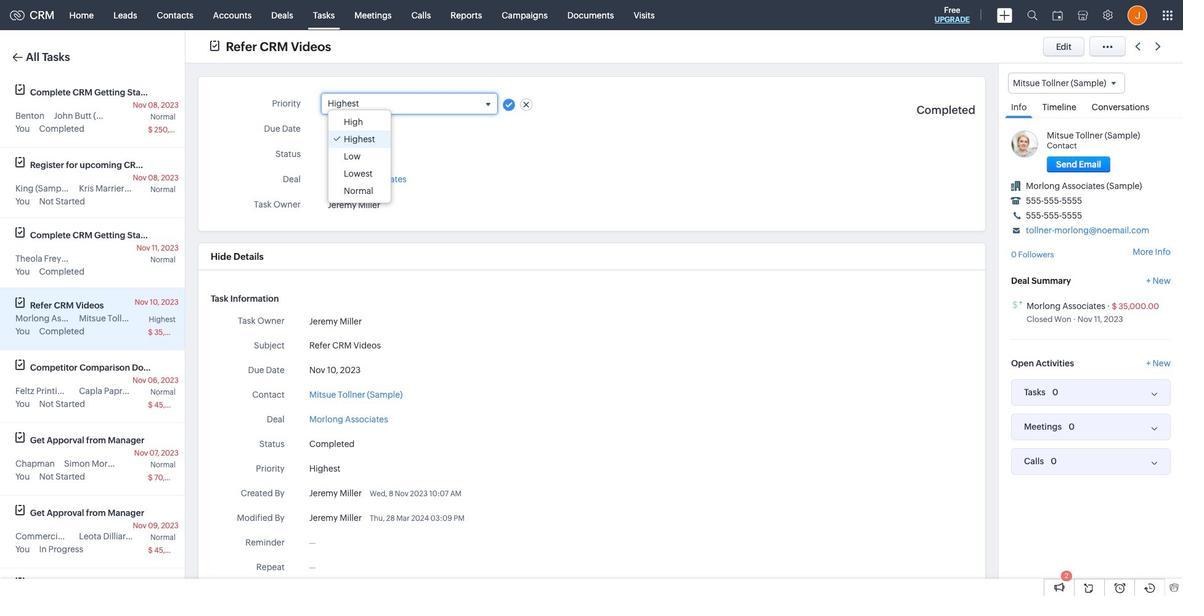 Task type: locate. For each thing, give the bounding box(es) containing it.
calendar image
[[1053, 10, 1064, 20]]

create menu element
[[990, 0, 1020, 30]]

create menu image
[[998, 8, 1013, 23]]

None field
[[1009, 73, 1126, 94], [328, 98, 491, 109], [1009, 73, 1126, 94], [328, 98, 491, 109]]

profile element
[[1121, 0, 1155, 30]]

search image
[[1028, 10, 1038, 20]]

tree
[[329, 111, 391, 203]]

profile image
[[1128, 5, 1148, 25]]

None button
[[1048, 157, 1111, 173]]



Task type: describe. For each thing, give the bounding box(es) containing it.
previous record image
[[1136, 43, 1141, 51]]

next record image
[[1156, 43, 1164, 51]]

logo image
[[10, 10, 25, 20]]

search element
[[1020, 0, 1046, 30]]



Task type: vqa. For each thing, say whether or not it's contained in the screenshot.
the Motivator link
no



